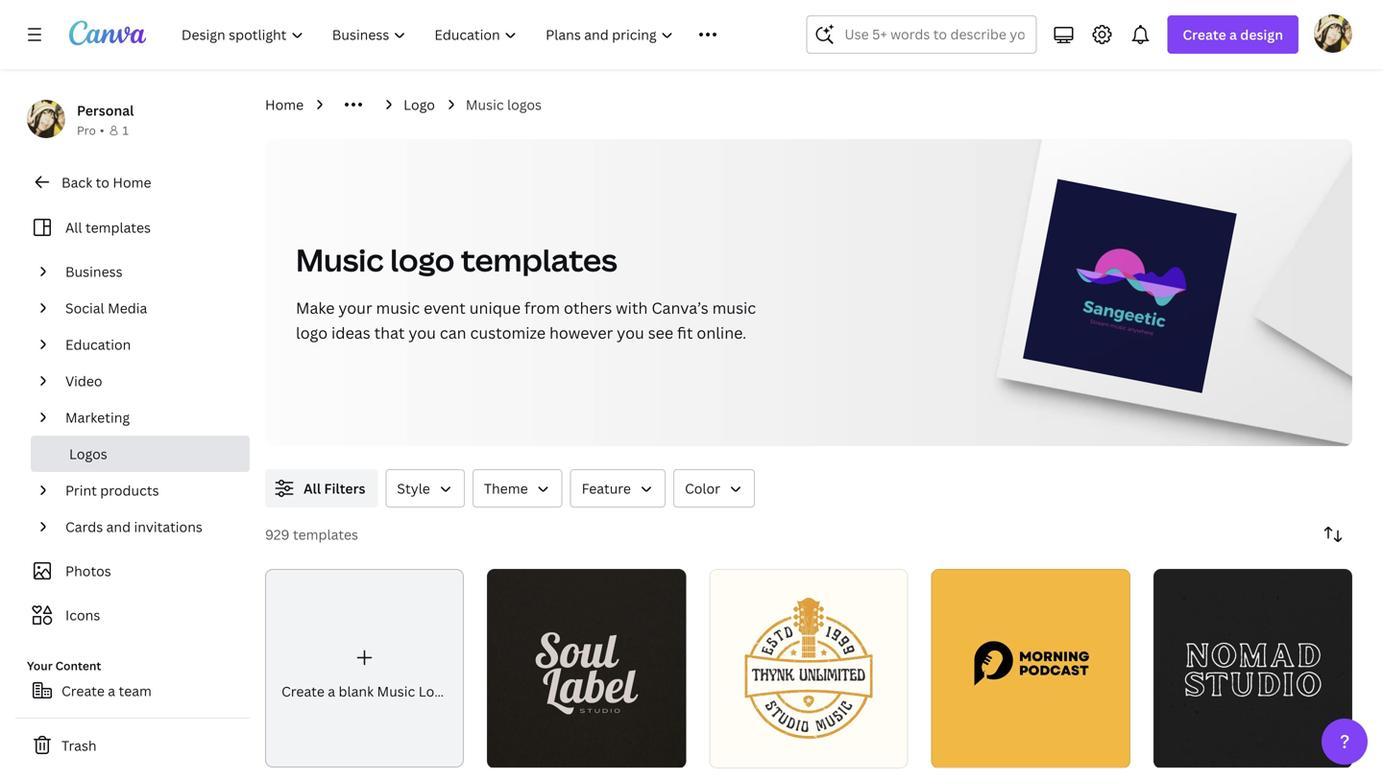 Task type: describe. For each thing, give the bounding box(es) containing it.
1 music from the left
[[376, 298, 420, 318]]

1
[[122, 122, 129, 138]]

templates for 929 templates
[[293, 526, 358, 544]]

personal
[[77, 101, 134, 120]]

unique
[[469, 298, 521, 318]]

trash
[[61, 737, 97, 755]]

pro •
[[77, 122, 104, 138]]

create a design
[[1183, 25, 1283, 44]]

0 vertical spatial logo
[[404, 96, 435, 114]]

and
[[106, 518, 131, 536]]

create for create a design
[[1183, 25, 1226, 44]]

education link
[[58, 327, 238, 363]]

create a blank music logo
[[281, 683, 450, 701]]

logos
[[507, 96, 542, 114]]

however
[[549, 323, 613, 343]]

video
[[65, 372, 102, 390]]

orange and black retro vintage studio music logo image
[[709, 570, 908, 769]]

•
[[100, 122, 104, 138]]

ideas
[[331, 323, 370, 343]]

1 horizontal spatial logo
[[390, 239, 455, 281]]

make
[[296, 298, 335, 318]]

black white vintage retro studio brand logo image
[[487, 570, 686, 769]]

color button
[[673, 470, 755, 508]]

event
[[424, 298, 466, 318]]

customize
[[470, 323, 546, 343]]

photos
[[65, 562, 111, 581]]

print products link
[[58, 473, 238, 509]]

education
[[65, 336, 131, 354]]

back to home
[[61, 173, 151, 192]]

theme button
[[472, 470, 562, 508]]

stephanie aranda image
[[1314, 14, 1352, 53]]

all filters
[[304, 480, 365, 498]]

pro
[[77, 122, 96, 138]]

all for all filters
[[304, 480, 321, 498]]

create a team
[[61, 682, 152, 701]]

logo link
[[404, 94, 435, 115]]

blank
[[339, 683, 374, 701]]

music for music logos
[[466, 96, 504, 114]]

your
[[27, 658, 53, 674]]

to
[[96, 173, 109, 192]]

2 music from the left
[[712, 298, 756, 318]]

with
[[616, 298, 648, 318]]

feature button
[[570, 470, 666, 508]]

a for blank
[[328, 683, 335, 701]]

music logos
[[466, 96, 542, 114]]

Search search field
[[845, 16, 1024, 53]]

icons link
[[27, 597, 238, 634]]

see
[[648, 323, 673, 343]]

filters
[[324, 480, 365, 498]]

create for create a team
[[61, 682, 105, 701]]

canva's
[[652, 298, 708, 318]]

print
[[65, 482, 97, 500]]

your content
[[27, 658, 101, 674]]

icons
[[65, 607, 100, 625]]



Task type: locate. For each thing, give the bounding box(es) containing it.
logo right blank
[[418, 683, 450, 701]]

that
[[374, 323, 405, 343]]

2 horizontal spatial a
[[1229, 25, 1237, 44]]

a inside dropdown button
[[1229, 25, 1237, 44]]

create left blank
[[281, 683, 325, 701]]

a for team
[[108, 682, 115, 701]]

1 horizontal spatial templates
[[293, 526, 358, 544]]

None search field
[[806, 15, 1037, 54]]

business link
[[58, 254, 238, 290]]

you down the with
[[617, 323, 644, 343]]

music logo templates
[[296, 239, 617, 281]]

a left team at the left bottom
[[108, 682, 115, 701]]

music up online.
[[712, 298, 756, 318]]

design
[[1240, 25, 1283, 44]]

create left 'design' at the top right
[[1183, 25, 1226, 44]]

music right blank
[[377, 683, 415, 701]]

cards and invitations link
[[58, 509, 238, 546]]

invitations
[[134, 518, 203, 536]]

2 horizontal spatial templates
[[461, 239, 617, 281]]

a inside button
[[108, 682, 115, 701]]

create a blank music logo element
[[265, 570, 464, 769]]

you
[[409, 323, 436, 343], [617, 323, 644, 343]]

products
[[100, 482, 159, 500]]

music logo templates image
[[943, 139, 1352, 447], [1023, 179, 1237, 394]]

0 horizontal spatial templates
[[85, 219, 151, 237]]

all templates link
[[27, 209, 238, 246]]

back
[[61, 173, 92, 192]]

2 you from the left
[[617, 323, 644, 343]]

music for music logo templates
[[296, 239, 384, 281]]

marketing link
[[58, 400, 238, 436]]

home link
[[265, 94, 304, 115]]

templates down all filters button
[[293, 526, 358, 544]]

Sort by button
[[1314, 516, 1352, 554]]

1 horizontal spatial you
[[617, 323, 644, 343]]

your
[[338, 298, 372, 318]]

logo inside make your music event unique from others with canva's music logo ideas that you can customize however you see fit online.
[[296, 323, 328, 343]]

logo down make
[[296, 323, 328, 343]]

1 you from the left
[[409, 323, 436, 343]]

marketing
[[65, 409, 130, 427]]

all
[[65, 219, 82, 237], [304, 480, 321, 498]]

music up that
[[376, 298, 420, 318]]

team
[[119, 682, 152, 701]]

style button
[[386, 470, 465, 508]]

yellow black modern chat mic podcast logo image
[[931, 570, 1130, 769]]

1 horizontal spatial create
[[281, 683, 325, 701]]

you left can
[[409, 323, 436, 343]]

print products
[[65, 482, 159, 500]]

1 horizontal spatial a
[[328, 683, 335, 701]]

a left 'design' at the top right
[[1229, 25, 1237, 44]]

2 vertical spatial templates
[[293, 526, 358, 544]]

all inside all templates link
[[65, 219, 82, 237]]

a for design
[[1229, 25, 1237, 44]]

all down back
[[65, 219, 82, 237]]

music up your
[[296, 239, 384, 281]]

1 horizontal spatial home
[[265, 96, 304, 114]]

top level navigation element
[[169, 15, 760, 54], [169, 15, 760, 54]]

a
[[1229, 25, 1237, 44], [108, 682, 115, 701], [328, 683, 335, 701]]

all for all templates
[[65, 219, 82, 237]]

1 vertical spatial templates
[[461, 239, 617, 281]]

1 vertical spatial music
[[296, 239, 384, 281]]

social
[[65, 299, 104, 317]]

create
[[1183, 25, 1226, 44], [61, 682, 105, 701], [281, 683, 325, 701]]

video link
[[58, 363, 238, 400]]

create a design button
[[1167, 15, 1299, 54]]

0 horizontal spatial a
[[108, 682, 115, 701]]

photos link
[[27, 553, 238, 590]]

2 horizontal spatial create
[[1183, 25, 1226, 44]]

create a team button
[[15, 672, 250, 711]]

logos
[[69, 445, 107, 463]]

social media link
[[58, 290, 238, 327]]

create down content at the bottom left of page
[[61, 682, 105, 701]]

all inside all filters button
[[304, 480, 321, 498]]

1 vertical spatial all
[[304, 480, 321, 498]]

create inside button
[[61, 682, 105, 701]]

create for create a blank music logo
[[281, 683, 325, 701]]

929 templates
[[265, 526, 358, 544]]

1 vertical spatial home
[[113, 173, 151, 192]]

templates up 'from'
[[461, 239, 617, 281]]

a left blank
[[328, 683, 335, 701]]

0 horizontal spatial you
[[409, 323, 436, 343]]

content
[[55, 658, 101, 674]]

0 horizontal spatial all
[[65, 219, 82, 237]]

fit
[[677, 323, 693, 343]]

media
[[108, 299, 147, 317]]

style
[[397, 480, 430, 498]]

cards
[[65, 518, 103, 536]]

2 vertical spatial music
[[377, 683, 415, 701]]

color
[[685, 480, 720, 498]]

trash link
[[15, 727, 250, 765]]

back to home link
[[15, 163, 250, 202]]

0 horizontal spatial logo
[[296, 323, 328, 343]]

0 horizontal spatial home
[[113, 173, 151, 192]]

templates down back to home
[[85, 219, 151, 237]]

create a blank music logo link
[[265, 570, 464, 769]]

home
[[265, 96, 304, 114], [113, 173, 151, 192]]

music
[[466, 96, 504, 114], [296, 239, 384, 281], [377, 683, 415, 701]]

black and white modern vintage retro studio logo image
[[1153, 570, 1352, 769]]

logo
[[390, 239, 455, 281], [296, 323, 328, 343]]

logo left music logos
[[404, 96, 435, 114]]

1 horizontal spatial music
[[712, 298, 756, 318]]

0 horizontal spatial music
[[376, 298, 420, 318]]

music left logos
[[466, 96, 504, 114]]

templates
[[85, 219, 151, 237], [461, 239, 617, 281], [293, 526, 358, 544]]

0 vertical spatial templates
[[85, 219, 151, 237]]

0 vertical spatial logo
[[390, 239, 455, 281]]

can
[[440, 323, 466, 343]]

1 vertical spatial logo
[[418, 683, 450, 701]]

1 horizontal spatial all
[[304, 480, 321, 498]]

0 vertical spatial all
[[65, 219, 82, 237]]

others
[[564, 298, 612, 318]]

create inside dropdown button
[[1183, 25, 1226, 44]]

music
[[376, 298, 420, 318], [712, 298, 756, 318]]

templates for all templates
[[85, 219, 151, 237]]

all templates
[[65, 219, 151, 237]]

all left filters
[[304, 480, 321, 498]]

make your music event unique from others with canva's music logo ideas that you can customize however you see fit online.
[[296, 298, 756, 343]]

social media
[[65, 299, 147, 317]]

0 vertical spatial home
[[265, 96, 304, 114]]

feature
[[582, 480, 631, 498]]

929
[[265, 526, 290, 544]]

all filters button
[[265, 470, 378, 508]]

logo up the event
[[390, 239, 455, 281]]

0 vertical spatial music
[[466, 96, 504, 114]]

logo
[[404, 96, 435, 114], [418, 683, 450, 701]]

cards and invitations
[[65, 518, 203, 536]]

online.
[[697, 323, 746, 343]]

theme
[[484, 480, 528, 498]]

business
[[65, 263, 123, 281]]

from
[[524, 298, 560, 318]]

1 vertical spatial logo
[[296, 323, 328, 343]]

0 horizontal spatial create
[[61, 682, 105, 701]]



Task type: vqa. For each thing, say whether or not it's contained in the screenshot.
logo to the left
yes



